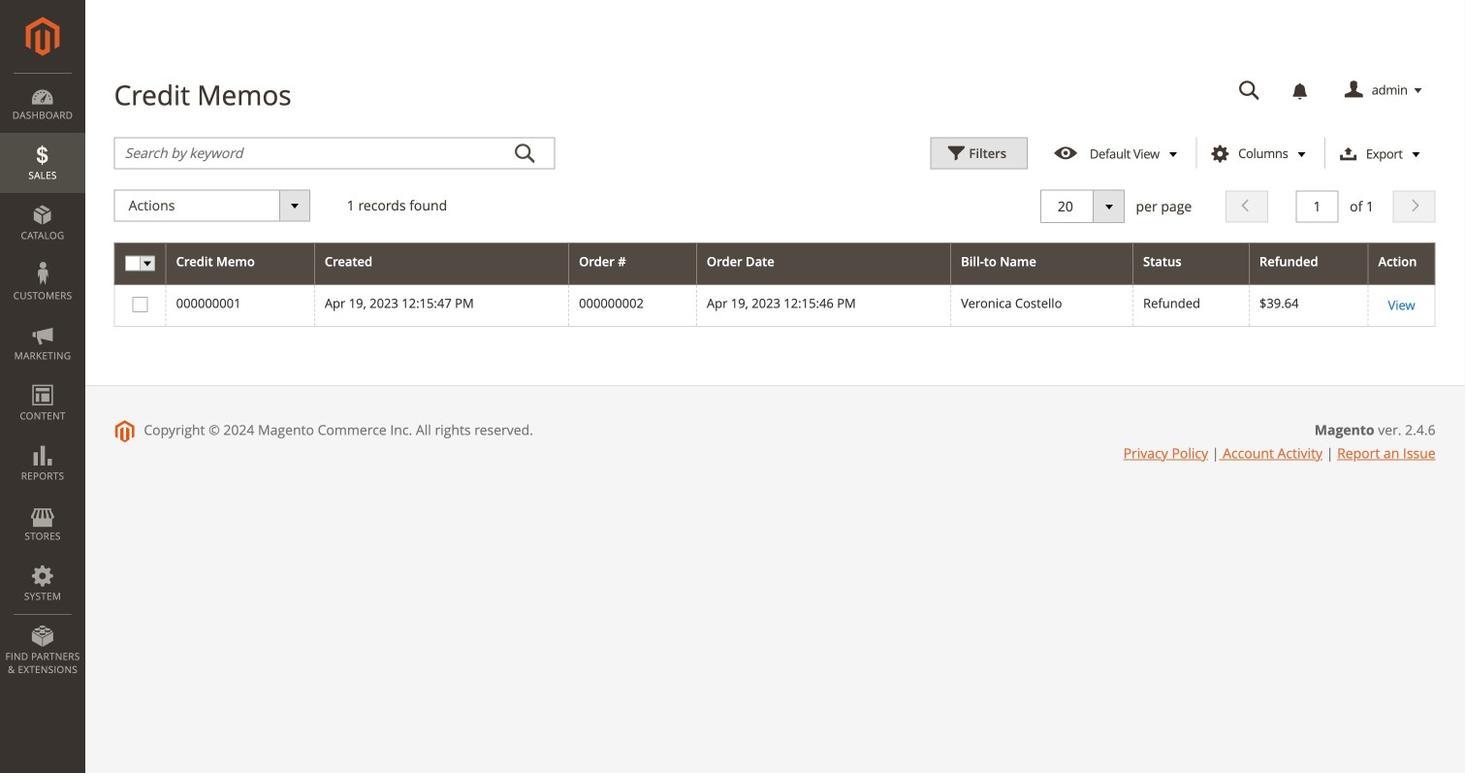 Task type: locate. For each thing, give the bounding box(es) containing it.
menu bar
[[0, 73, 85, 686]]

Search by keyword text field
[[114, 137, 556, 169]]

magento admin panel image
[[26, 16, 60, 56]]

None number field
[[1297, 191, 1339, 223]]

None text field
[[1226, 74, 1274, 108], [1056, 197, 1115, 216], [1226, 74, 1274, 108], [1056, 197, 1115, 216]]

None checkbox
[[133, 297, 145, 309]]



